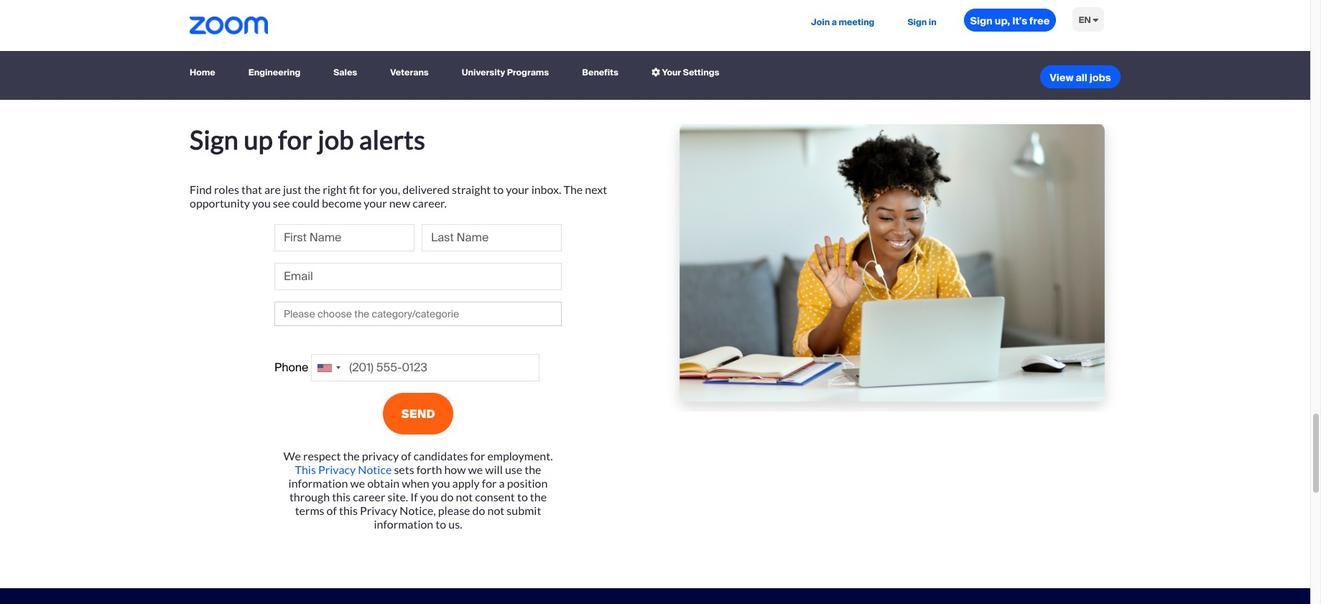 Task type: describe. For each thing, give the bounding box(es) containing it.
job
[[318, 124, 354, 155]]

delivered
[[403, 183, 450, 196]]

read
[[832, 2, 875, 17]]

Email email field
[[274, 263, 562, 291]]

obtain
[[367, 477, 400, 490]]

First Name text field
[[274, 224, 415, 252]]

sets forth how we will use the information we obtain when you apply for a position through this career site. if you do not consent to the terms of this privacy notice, please do not submit information to us.
[[289, 463, 548, 531]]

through
[[289, 490, 330, 504]]

if
[[411, 490, 418, 504]]

send button
[[383, 393, 453, 435]]

for inside 'we respect the privacy of candidates for employment. this privacy notice'
[[470, 449, 485, 463]]

alerts
[[359, 124, 425, 155]]

a inside the sets forth how we will use the information we obtain when you apply for a position through this career site. if you do not consent to the terms of this privacy notice, please do not submit information to us.
[[499, 477, 505, 490]]

meeting
[[839, 17, 875, 28]]

that
[[241, 183, 262, 196]]

employment.
[[487, 449, 553, 463]]

for right up
[[278, 124, 313, 155]]

this right the "terms"
[[339, 504, 358, 518]]

0 horizontal spatial information
[[289, 477, 348, 490]]

1 horizontal spatial your
[[506, 183, 529, 196]]

sales link
[[328, 60, 363, 85]]

join a meeting
[[811, 17, 875, 28]]

how
[[444, 463, 466, 477]]

find
[[190, 183, 212, 196]]

view all jobs link
[[1040, 66, 1121, 89]]

up
[[244, 124, 273, 155]]

the
[[564, 183, 583, 196]]

home
[[190, 67, 215, 78]]

sales
[[334, 67, 357, 78]]

sign in link
[[902, 0, 942, 45]]

more
[[879, 2, 926, 17]]

1 horizontal spatial not
[[488, 504, 505, 518]]

fit
[[349, 183, 360, 196]]

Last Name text field
[[422, 224, 562, 252]]

0 horizontal spatial not
[[456, 490, 473, 504]]

notice,
[[400, 504, 436, 518]]

roles
[[214, 183, 239, 196]]

sign for sign in
[[908, 17, 927, 28]]

privacy inside the sets forth how we will use the information we obtain when you apply for a position through this career site. if you do not consent to the terms of this privacy notice, please do not submit information to us.
[[360, 504, 398, 518]]

university
[[462, 67, 505, 78]]

veterans link
[[385, 60, 435, 85]]

of inside the sets forth how we will use the information we obtain when you apply for a position through this career site. if you do not consent to the terms of this privacy notice, please do not submit information to us.
[[327, 504, 337, 518]]

you left apply on the bottom of page
[[432, 477, 450, 490]]

your settings link
[[646, 60, 725, 85]]

sign up, it's free link
[[964, 9, 1057, 32]]

jobs
[[1090, 71, 1111, 84]]

will
[[485, 463, 503, 477]]

privacy inside 'we respect the privacy of candidates for employment. this privacy notice'
[[318, 463, 356, 477]]

submit
[[507, 504, 541, 518]]

you inside find roles that are just the right fit for you, delivered straight to your inbox. the next opportunity you see could become your new career.
[[252, 196, 271, 210]]

sign up, it's free
[[970, 14, 1050, 27]]

sign up for job alerts
[[190, 124, 425, 155]]

engineering link
[[243, 60, 306, 85]]

for inside the sets forth how we will use the information we obtain when you apply for a position through this career site. if you do not consent to the terms of this privacy notice, please do not submit information to us.
[[482, 477, 497, 490]]

chevron right image
[[930, 3, 940, 15]]

privacy
[[362, 449, 399, 463]]

read more link
[[832, 2, 940, 17]]

the right use
[[525, 463, 541, 477]]

could
[[292, 196, 320, 210]]

up,
[[995, 14, 1010, 27]]

join a meeting link
[[806, 0, 881, 45]]

for inside find roles that are just the right fit for you, delivered straight to your inbox. the next opportunity you see could become your new career.
[[362, 183, 377, 196]]

all
[[1076, 71, 1088, 84]]

sets
[[394, 463, 414, 477]]

see
[[273, 196, 290, 210]]

Telephone country code field
[[312, 355, 345, 381]]

view
[[1050, 71, 1074, 84]]

just
[[283, 183, 302, 196]]

1 horizontal spatial we
[[468, 463, 483, 477]]

the inside 'we respect the privacy of candidates for employment. this privacy notice'
[[343, 449, 360, 463]]

view all jobs
[[1050, 71, 1111, 84]]

en
[[1079, 14, 1091, 26]]

programs
[[507, 67, 549, 78]]

use
[[505, 463, 522, 477]]

cog image
[[652, 68, 660, 77]]

engineering
[[248, 67, 301, 78]]

become
[[322, 196, 362, 210]]

career.
[[413, 196, 447, 210]]

read more
[[832, 2, 930, 17]]

forth
[[417, 463, 442, 477]]

sign in
[[908, 17, 937, 28]]

we respect the privacy of candidates for employment. this privacy notice
[[283, 449, 553, 477]]

terms
[[295, 504, 324, 518]]

straight
[[452, 183, 491, 196]]

your
[[662, 67, 681, 78]]

new
[[389, 196, 410, 210]]

Phone telephone field
[[311, 354, 540, 382]]



Task type: locate. For each thing, give the bounding box(es) containing it.
university programs link
[[456, 60, 555, 85]]

right
[[323, 183, 347, 196]]

information
[[289, 477, 348, 490], [374, 518, 434, 531]]

sign left up
[[190, 124, 239, 155]]

of right the "terms"
[[327, 504, 337, 518]]

benefits link
[[577, 60, 624, 85]]

are
[[264, 183, 281, 196]]

for right the fit
[[362, 183, 377, 196]]

you,
[[379, 183, 400, 196]]

0 horizontal spatial sign
[[190, 124, 239, 155]]

do
[[441, 490, 454, 504], [473, 504, 485, 518]]

1 horizontal spatial a
[[832, 17, 837, 28]]

1 horizontal spatial of
[[401, 449, 411, 463]]

inbox.
[[531, 183, 562, 196]]

do down how
[[441, 490, 454, 504]]

we left will
[[468, 463, 483, 477]]

0 horizontal spatial we
[[350, 477, 365, 490]]

privacy right this
[[318, 463, 356, 477]]

settings
[[683, 67, 720, 78]]

home link
[[190, 60, 221, 85]]

in
[[929, 17, 937, 28]]

veterans
[[390, 67, 429, 78]]

the right consent
[[530, 490, 547, 504]]

0 horizontal spatial privacy
[[318, 463, 356, 477]]

university programs
[[462, 67, 549, 78]]

this down this privacy notice link
[[332, 490, 351, 504]]

your left inbox.
[[506, 183, 529, 196]]

the left privacy
[[343, 449, 360, 463]]

caret down image
[[1093, 16, 1099, 24]]

0 horizontal spatial your
[[364, 196, 387, 210]]

you right if
[[420, 490, 439, 504]]

a right join
[[832, 17, 837, 28]]

to right consent
[[517, 490, 528, 504]]

0 vertical spatial of
[[401, 449, 411, 463]]

apply
[[452, 477, 480, 490]]

sign left up,
[[970, 14, 993, 27]]

site.
[[388, 490, 408, 504]]

notice
[[358, 463, 392, 477]]

the right just
[[304, 183, 321, 196]]

1 vertical spatial of
[[327, 504, 337, 518]]

next
[[585, 183, 607, 196]]

1 horizontal spatial information
[[374, 518, 434, 531]]

information down site.
[[374, 518, 434, 531]]

sign for sign up for job alerts
[[190, 124, 239, 155]]

find roles that are just the right fit for you, delivered straight to your inbox. the next opportunity you see could become your new career.
[[190, 183, 607, 210]]

the
[[304, 183, 321, 196], [343, 449, 360, 463], [525, 463, 541, 477], [530, 490, 547, 504]]

a
[[832, 17, 837, 28], [499, 477, 505, 490]]

0 vertical spatial a
[[832, 17, 837, 28]]

us.
[[449, 518, 462, 531]]

to left "us." on the bottom of the page
[[436, 518, 446, 531]]

0 vertical spatial privacy
[[318, 463, 356, 477]]

you left see
[[252, 196, 271, 210]]

2 vertical spatial to
[[436, 518, 446, 531]]

respect
[[303, 449, 341, 463]]

career
[[353, 490, 385, 504]]

for right how
[[470, 449, 485, 463]]

candidates
[[414, 449, 468, 463]]

0 horizontal spatial of
[[327, 504, 337, 518]]

1 horizontal spatial to
[[493, 183, 504, 196]]

en button
[[1067, 0, 1110, 41]]

this privacy notice link
[[295, 463, 392, 477]]

when
[[402, 477, 429, 490]]

0 horizontal spatial to
[[436, 518, 446, 531]]

join
[[811, 17, 830, 28]]

sign left in at the top right
[[908, 17, 927, 28]]

0 horizontal spatial a
[[499, 477, 505, 490]]

of
[[401, 449, 411, 463], [327, 504, 337, 518]]

we
[[283, 449, 301, 463]]

phone
[[274, 360, 309, 375]]

free
[[1030, 14, 1050, 27]]

your settings
[[660, 67, 720, 78]]

we left obtain
[[350, 477, 365, 490]]

0 vertical spatial to
[[493, 183, 504, 196]]

1 vertical spatial privacy
[[360, 504, 398, 518]]

position
[[507, 477, 548, 490]]

not up "us." on the bottom of the page
[[456, 490, 473, 504]]

0 horizontal spatial do
[[441, 490, 454, 504]]

send
[[401, 407, 435, 422]]

benefits
[[582, 67, 619, 78]]

for right apply on the bottom of page
[[482, 477, 497, 490]]

opportunity
[[190, 196, 250, 210]]

information down respect
[[289, 477, 348, 490]]

sign
[[970, 14, 993, 27], [908, 17, 927, 28], [190, 124, 239, 155]]

to right straight
[[493, 183, 504, 196]]

to
[[493, 183, 504, 196], [517, 490, 528, 504], [436, 518, 446, 531]]

2 horizontal spatial sign
[[970, 14, 993, 27]]

of inside 'we respect the privacy of candidates for employment. this privacy notice'
[[401, 449, 411, 463]]

we
[[468, 463, 483, 477], [350, 477, 365, 490]]

1 horizontal spatial sign
[[908, 17, 927, 28]]

you
[[252, 196, 271, 210], [432, 477, 450, 490], [420, 490, 439, 504]]

it's
[[1013, 14, 1028, 27]]

1 vertical spatial information
[[374, 518, 434, 531]]

please
[[438, 504, 470, 518]]

0 vertical spatial information
[[289, 477, 348, 490]]

the inside find roles that are just the right fit for you, delivered straight to your inbox. the next opportunity you see could become your new career.
[[304, 183, 321, 196]]

not
[[456, 490, 473, 504], [488, 504, 505, 518]]

privacy down obtain
[[360, 504, 398, 518]]

consent
[[475, 490, 515, 504]]

to inside find roles that are just the right fit for you, delivered straight to your inbox. the next opportunity you see could become your new career.
[[493, 183, 504, 196]]

1 vertical spatial a
[[499, 477, 505, 490]]

1 horizontal spatial privacy
[[360, 504, 398, 518]]

2 horizontal spatial to
[[517, 490, 528, 504]]

this
[[295, 463, 316, 477]]

of right privacy
[[401, 449, 411, 463]]

this
[[332, 490, 351, 504], [339, 504, 358, 518]]

not left submit
[[488, 504, 505, 518]]

a left use
[[499, 477, 505, 490]]

for
[[278, 124, 313, 155], [362, 183, 377, 196], [470, 449, 485, 463], [482, 477, 497, 490]]

your left the new
[[364, 196, 387, 210]]

1 horizontal spatial do
[[473, 504, 485, 518]]

1 vertical spatial to
[[517, 490, 528, 504]]

do right please
[[473, 504, 485, 518]]

sign for sign up, it's free
[[970, 14, 993, 27]]



Task type: vqa. For each thing, say whether or not it's contained in the screenshot.
the middle 'to'
yes



